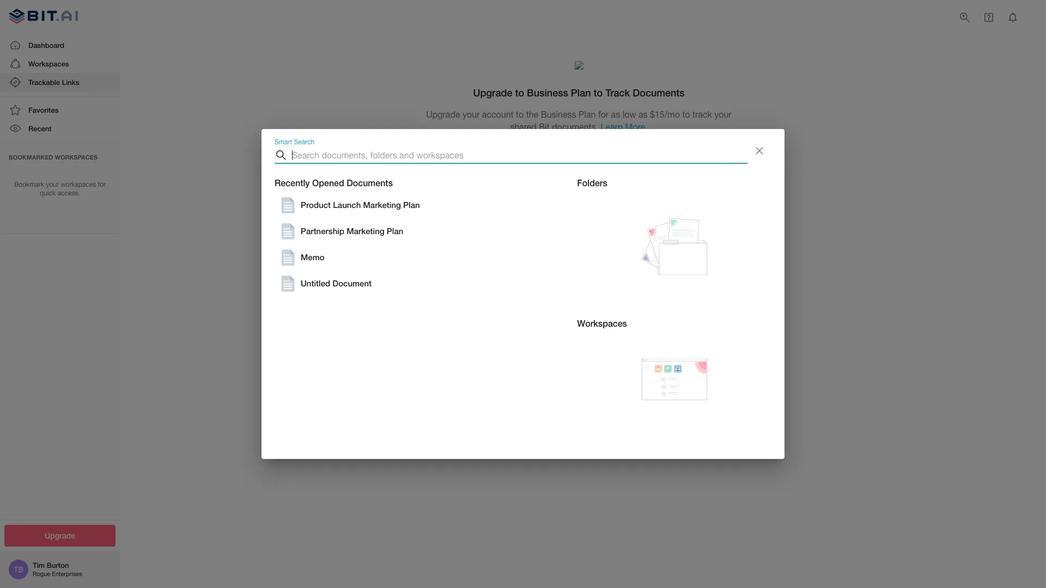 Task type: locate. For each thing, give the bounding box(es) containing it.
1 horizontal spatial your
[[463, 109, 480, 119]]

upgrade inside "upgrade your account to the business plan for as low as $15/mo to track your shared bit documents."
[[427, 109, 461, 119]]

0 horizontal spatial documents
[[347, 178, 393, 188]]

recently
[[275, 178, 310, 188]]

your left account
[[463, 109, 480, 119]]

untitled document
[[301, 279, 372, 289]]

business up bit
[[541, 109, 577, 119]]

product launch marketing plan
[[301, 200, 420, 210]]

workspaces
[[55, 154, 98, 161]]

upgrade button
[[4, 525, 116, 547]]

0 horizontal spatial your
[[46, 181, 59, 188]]

business up the the
[[527, 86, 569, 98]]

bookmark your workspaces for quick access.
[[14, 181, 106, 198]]

0 vertical spatial workspaces
[[28, 59, 69, 68]]

untitled document link
[[279, 275, 551, 293]]

0 vertical spatial documents
[[633, 86, 685, 98]]

launch
[[333, 200, 361, 210]]

plan
[[571, 86, 591, 98], [579, 109, 596, 119], [404, 200, 420, 210], [387, 227, 404, 236]]

account
[[482, 109, 514, 119]]

for up the learn
[[599, 109, 609, 119]]

search
[[294, 138, 315, 146]]

2 vertical spatial upgrade
[[45, 531, 75, 541]]

0 vertical spatial business
[[527, 86, 569, 98]]

• left user
[[528, 183, 530, 192]]

marketing right launch
[[363, 200, 401, 210]]

• password protection
[[528, 156, 603, 165]]

1 • from the top
[[528, 156, 530, 165]]

as right low
[[639, 109, 648, 119]]

1 vertical spatial for
[[98, 181, 106, 188]]

for right workspaces
[[98, 181, 106, 188]]

2 horizontal spatial your
[[715, 109, 732, 119]]

1 vertical spatial documents
[[347, 178, 393, 188]]

$15/mo
[[651, 109, 680, 119]]

0 horizontal spatial upgrade
[[45, 531, 75, 541]]

1 vertical spatial •
[[528, 183, 530, 192]]

for inside "upgrade your account to the business plan for as low as $15/mo to track your shared bit documents."
[[599, 109, 609, 119]]

upgrade
[[474, 86, 513, 98], [427, 109, 461, 119], [45, 531, 75, 541]]

your inside bookmark your workspaces for quick access.
[[46, 181, 59, 188]]

1 vertical spatial upgrade
[[427, 109, 461, 119]]

1 vertical spatial marketing
[[347, 227, 385, 236]]

your
[[463, 109, 480, 119], [715, 109, 732, 119], [46, 181, 59, 188]]

memo
[[301, 253, 325, 263]]

more.
[[626, 122, 648, 132]]

documents up $15/mo
[[633, 86, 685, 98]]

marketing down product launch marketing plan in the left of the page
[[347, 227, 385, 236]]

1 vertical spatial workspaces
[[578, 318, 628, 329]]

1 horizontal spatial upgrade
[[427, 109, 461, 119]]

trackable
[[28, 78, 60, 87]]

0 horizontal spatial as
[[612, 109, 621, 119]]

0 horizontal spatial workspaces
[[28, 59, 69, 68]]

•
[[528, 156, 530, 165], [528, 183, 530, 192]]

• for • user engagement analytics
[[528, 183, 530, 192]]

to
[[516, 86, 525, 98], [594, 86, 603, 98], [516, 109, 524, 119], [683, 109, 691, 119]]

document
[[333, 279, 372, 289]]

• user engagement analytics
[[528, 183, 627, 192]]

for
[[599, 109, 609, 119], [98, 181, 106, 188]]

as up the learn
[[612, 109, 621, 119]]

workspaces
[[28, 59, 69, 68], [578, 318, 628, 329]]

1 vertical spatial business
[[541, 109, 577, 119]]

0 vertical spatial marketing
[[363, 200, 401, 210]]

marketing
[[363, 200, 401, 210], [347, 227, 385, 236]]

partnership marketing plan link
[[279, 223, 551, 240]]

plan up "upgrade your account to the business plan for as low as $15/mo to track your shared bit documents."
[[571, 86, 591, 98]]

product
[[301, 200, 331, 210]]

documents
[[633, 86, 685, 98], [347, 178, 393, 188]]

dialog
[[262, 129, 785, 460]]

business
[[527, 86, 569, 98], [541, 109, 577, 119]]

dialog containing recently opened documents
[[262, 129, 785, 460]]

documents up product launch marketing plan in the left of the page
[[347, 178, 393, 188]]

upgrade for upgrade to business plan to track documents
[[474, 86, 513, 98]]

to left the track
[[594, 86, 603, 98]]

1 horizontal spatial for
[[599, 109, 609, 119]]

for inside bookmark your workspaces for quick access.
[[98, 181, 106, 188]]

as
[[612, 109, 621, 119], [639, 109, 648, 119]]

opened
[[312, 178, 344, 188]]

rogue
[[33, 572, 50, 578]]

2 • from the top
[[528, 183, 530, 192]]

your right track
[[715, 109, 732, 119]]

your for for
[[46, 181, 59, 188]]

1 horizontal spatial as
[[639, 109, 648, 119]]

2 as from the left
[[639, 109, 648, 119]]

0 horizontal spatial for
[[98, 181, 106, 188]]

access.
[[58, 190, 80, 198]]

your for to
[[463, 109, 480, 119]]

plan up partnership marketing plan link
[[404, 200, 420, 210]]

• left "password"
[[528, 156, 530, 165]]

enterprises
[[52, 572, 82, 578]]

0 vertical spatial for
[[599, 109, 609, 119]]

documents.
[[553, 122, 599, 132]]

your up the quick
[[46, 181, 59, 188]]

0 vertical spatial •
[[528, 156, 530, 165]]

0 vertical spatial upgrade
[[474, 86, 513, 98]]

bit
[[539, 122, 550, 132]]

dashboard button
[[0, 36, 120, 54]]

upgrade your account to the business plan for as low as $15/mo to track your shared bit documents.
[[427, 109, 732, 132]]

plan up "documents."
[[579, 109, 596, 119]]

low
[[623, 109, 637, 119]]

2 horizontal spatial upgrade
[[474, 86, 513, 98]]



Task type: describe. For each thing, give the bounding box(es) containing it.
favorites button
[[0, 101, 120, 120]]

favorites
[[28, 106, 59, 115]]

1 horizontal spatial documents
[[633, 86, 685, 98]]

quick
[[40, 190, 56, 198]]

user
[[532, 183, 548, 192]]

burton
[[47, 562, 69, 570]]

marketing inside 'link'
[[363, 200, 401, 210]]

recently opened documents
[[275, 178, 393, 188]]

learn more. link
[[601, 122, 648, 132]]

learn
[[601, 122, 623, 132]]

to left track
[[683, 109, 691, 119]]

protection
[[568, 156, 603, 165]]

bookmark
[[14, 181, 44, 188]]

analytics
[[596, 183, 627, 192]]

plan inside 'link'
[[404, 200, 420, 210]]

plan inside "upgrade your account to the business plan for as low as $15/mo to track your shared bit documents."
[[579, 109, 596, 119]]

shared
[[511, 122, 537, 132]]

recent
[[28, 125, 52, 133]]

upgrade for upgrade your account to the business plan for as low as $15/mo to track your shared bit documents.
[[427, 109, 461, 119]]

Search documents, folders and workspaces text field
[[292, 147, 748, 164]]

workspaces inside button
[[28, 59, 69, 68]]

workspaces button
[[0, 54, 120, 73]]

dashboard
[[28, 41, 64, 49]]

tim
[[33, 562, 45, 570]]

trackable links button
[[0, 73, 120, 92]]

memo link
[[279, 249, 551, 267]]

workspaces
[[61, 181, 96, 188]]

trackable links
[[28, 78, 79, 87]]

upgrade to business plan to track documents
[[474, 86, 685, 98]]

track
[[693, 109, 713, 119]]

smart search
[[275, 138, 315, 146]]

upgrade inside upgrade button
[[45, 531, 75, 541]]

• for • password protection
[[528, 156, 530, 165]]

to left the the
[[516, 109, 524, 119]]

the
[[527, 109, 539, 119]]

track
[[606, 86, 630, 98]]

business inside "upgrade your account to the business plan for as low as $15/mo to track your shared bit documents."
[[541, 109, 577, 119]]

links
[[62, 78, 79, 87]]

recent button
[[0, 120, 120, 138]]

to up shared
[[516, 86, 525, 98]]

1 as from the left
[[612, 109, 621, 119]]

tb
[[14, 566, 23, 575]]

password
[[532, 156, 566, 165]]

tim burton rogue enterprises
[[33, 562, 82, 578]]

engagement
[[550, 183, 594, 192]]

untitled
[[301, 279, 331, 289]]

learn more.
[[601, 122, 648, 132]]

product launch marketing plan link
[[279, 197, 551, 214]]

smart
[[275, 138, 292, 146]]

bookmarked
[[9, 154, 53, 161]]

bookmarked workspaces
[[9, 154, 98, 161]]

partnership
[[301, 227, 345, 236]]

1 horizontal spatial workspaces
[[578, 318, 628, 329]]

partnership marketing plan
[[301, 227, 404, 236]]

plan down product launch marketing plan 'link'
[[387, 227, 404, 236]]

folders
[[578, 178, 608, 188]]



Task type: vqa. For each thing, say whether or not it's contained in the screenshot.
the Workspaces to the left
yes



